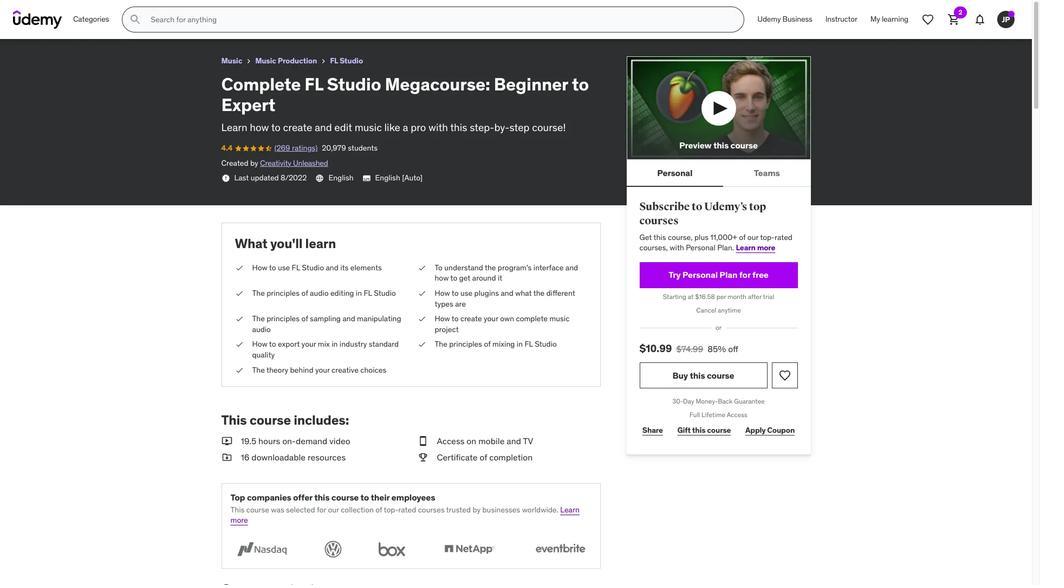 Task type: describe. For each thing, give the bounding box(es) containing it.
learn more for subscribe to udemy's top courses
[[736, 243, 776, 253]]

xsmall image for how to use plugins and what the different types are
[[418, 288, 426, 299]]

to inside subscribe to udemy's top courses
[[692, 200, 702, 214]]

how inside complete fl studio megacourse: beginner to expert learn how to create and edit music like a pro with this step-by-step course!
[[250, 121, 269, 134]]

30-day money-back guarantee full lifetime access
[[673, 397, 765, 419]]

box image
[[374, 539, 410, 560]]

music inside the how to create your own complete music project
[[550, 314, 570, 324]]

theory
[[267, 365, 288, 375]]

certificate of completion
[[437, 452, 533, 463]]

0 horizontal spatial (269
[[32, 19, 48, 28]]

course inside button
[[731, 140, 758, 151]]

fl down the elements
[[364, 288, 372, 298]]

you'll
[[270, 235, 303, 252]]

0 horizontal spatial for
[[317, 505, 326, 515]]

audio inside the principles of sampling and manipulating audio
[[252, 324, 271, 334]]

businesses
[[483, 505, 520, 515]]

and inside to understand the program's interface and how to get around it
[[566, 263, 578, 272]]

1 horizontal spatial 20,979 students
[[322, 143, 378, 153]]

music link
[[221, 54, 242, 68]]

learn more for top companies offer this course to their employees
[[231, 505, 580, 525]]

udemy business link
[[751, 7, 819, 33]]

creativity
[[260, 158, 291, 168]]

1 vertical spatial 20,979
[[322, 143, 346, 153]]

complete for complete fl studio megacourse: beginner to expert
[[9, 5, 49, 16]]

this right offer
[[314, 492, 330, 503]]

1 vertical spatial 4.4
[[221, 143, 232, 153]]

a
[[403, 121, 408, 134]]

megacourse: for complete fl studio megacourse: beginner to expert learn how to create and edit music like a pro with this step-by-step course!
[[385, 73, 490, 95]]

starting
[[663, 292, 687, 301]]

fl studio link
[[330, 54, 363, 68]]

small image for access
[[418, 435, 428, 447]]

my learning
[[871, 14, 909, 24]]

back
[[718, 397, 733, 405]]

how to export your mix in industry standard quality
[[252, 339, 399, 360]]

how for how to use fl studio and its elements
[[252, 263, 268, 272]]

xsmall image for last updated 8/2022
[[221, 174, 230, 183]]

xsmall image for to understand the program's interface and how to get around it
[[418, 263, 426, 273]]

udemy business
[[758, 14, 813, 24]]

0 vertical spatial (269 ratings)
[[32, 19, 76, 28]]

course!
[[532, 121, 566, 134]]

it
[[498, 273, 502, 283]]

the for the principles of audio editing in fl studio
[[252, 288, 265, 298]]

manipulating
[[357, 314, 401, 324]]

plugins
[[474, 288, 499, 298]]

expert for complete fl studio megacourse: beginner to expert
[[197, 5, 224, 16]]

eventbrite image
[[529, 539, 591, 560]]

last updated 8/2022
[[234, 173, 307, 183]]

closed captions image
[[362, 174, 371, 183]]

english for english [auto]
[[375, 173, 400, 183]]

edit
[[334, 121, 352, 134]]

fl left categories
[[51, 5, 60, 16]]

and inside the how to use plugins and what the different types are
[[501, 288, 514, 298]]

starting at $16.58 per month after trial cancel anytime
[[663, 292, 774, 314]]

pro
[[411, 121, 426, 134]]

personal inside try personal plan for free link
[[683, 269, 718, 280]]

0 horizontal spatial our
[[328, 505, 339, 515]]

use for fl
[[278, 263, 290, 272]]

apply coupon button
[[743, 420, 798, 441]]

how for how to create your own complete music project
[[435, 314, 450, 324]]

day
[[683, 397, 694, 405]]

of down their
[[376, 505, 382, 515]]

get
[[459, 273, 471, 283]]

music for music production
[[255, 56, 276, 66]]

step
[[510, 121, 530, 134]]

0 vertical spatial ratings)
[[50, 19, 76, 28]]

beginner for complete fl studio megacourse: beginner to expert
[[147, 5, 184, 16]]

unleashed
[[293, 158, 328, 168]]

this for get
[[654, 232, 666, 242]]

courses inside subscribe to udemy's top courses
[[640, 214, 679, 228]]

notifications image
[[974, 13, 987, 26]]

learn inside complete fl studio megacourse: beginner to expert learn how to create and edit music like a pro with this step-by-step course!
[[221, 121, 247, 134]]

business
[[783, 14, 813, 24]]

of down access on mobile and tv
[[480, 452, 487, 463]]

english [auto]
[[375, 173, 423, 183]]

the inside to understand the program's interface and how to get around it
[[485, 263, 496, 272]]

0 vertical spatial 4.4
[[9, 19, 20, 28]]

on
[[467, 436, 476, 446]]

gift
[[678, 426, 691, 435]]

money-
[[696, 397, 718, 405]]

0 vertical spatial by
[[250, 158, 258, 168]]

preview this course
[[680, 140, 758, 151]]

2 link
[[941, 7, 967, 33]]

complete
[[516, 314, 548, 324]]

export
[[278, 339, 300, 349]]

mix
[[318, 339, 330, 349]]

downloadable
[[252, 452, 306, 463]]

selected
[[286, 505, 315, 515]]

sampling
[[310, 314, 341, 324]]

xsmall image for the principles of audio editing in fl studio
[[235, 288, 244, 299]]

nasdaq image
[[231, 539, 293, 560]]

xsmall image right standard
[[418, 339, 426, 350]]

preview this course button
[[627, 56, 811, 160]]

music production
[[255, 56, 317, 66]]

expert for complete fl studio megacourse: beginner to expert learn how to create and edit music like a pro with this step-by-step course!
[[221, 94, 275, 116]]

the theory behind your creative choices
[[252, 365, 386, 375]]

this course includes:
[[221, 412, 349, 429]]

creative
[[332, 365, 359, 375]]

access inside 30-day money-back guarantee full lifetime access
[[727, 411, 748, 419]]

mobile
[[479, 436, 505, 446]]

choices
[[360, 365, 386, 375]]

companies
[[247, 492, 291, 503]]

how inside to understand the program's interface and how to get around it
[[435, 273, 449, 283]]

and inside the principles of sampling and manipulating audio
[[343, 314, 355, 324]]

xsmall image for the principles of sampling and manipulating audio
[[235, 314, 244, 324]]

to inside to understand the program's interface and how to get around it
[[451, 273, 457, 283]]

how to use fl studio and its elements
[[252, 263, 382, 272]]

learn
[[305, 235, 336, 252]]

around
[[472, 273, 496, 283]]

you have alerts image
[[1008, 11, 1015, 17]]

gift this course link
[[675, 420, 734, 441]]

0 horizontal spatial courses
[[418, 505, 445, 515]]

plus
[[695, 232, 709, 242]]

share button
[[640, 420, 666, 441]]

1 horizontal spatial audio
[[310, 288, 329, 298]]

$10.99 $74.99 85% off
[[640, 342, 739, 355]]

fl inside complete fl studio megacourse: beginner to expert learn how to create and edit music like a pro with this step-by-step course!
[[305, 73, 323, 95]]

create inside complete fl studio megacourse: beginner to expert learn how to create and edit music like a pro with this step-by-step course!
[[283, 121, 312, 134]]

to understand the program's interface and how to get around it
[[435, 263, 578, 283]]

types
[[435, 299, 453, 309]]

teams
[[754, 167, 780, 178]]

submit search image
[[129, 13, 142, 26]]

Search for anything text field
[[149, 10, 731, 29]]

megacourse: for complete fl studio megacourse: beginner to expert
[[92, 5, 145, 16]]

english for english
[[329, 173, 354, 183]]

principles for sampling
[[267, 314, 300, 324]]

created by creativity unleashed
[[221, 158, 328, 168]]

studio inside complete fl studio megacourse: beginner to expert learn how to create and edit music like a pro with this step-by-step course!
[[327, 73, 381, 95]]

full
[[690, 411, 700, 419]]

0 horizontal spatial rated
[[398, 505, 416, 515]]

0 horizontal spatial top-
[[384, 505, 398, 515]]

hours
[[258, 436, 280, 446]]

this for buy
[[690, 370, 705, 381]]

top
[[749, 200, 766, 214]]

0 horizontal spatial access
[[437, 436, 465, 446]]

your for own
[[484, 314, 498, 324]]

their
[[371, 492, 390, 503]]

our inside get this course, plus 11,000+ of our top-rated courses, with personal plan.
[[748, 232, 759, 242]]

fl down you'll
[[292, 263, 300, 272]]

the for the theory behind your creative choices
[[252, 365, 265, 375]]

16
[[241, 452, 250, 463]]

music for music
[[221, 56, 242, 66]]

lifetime
[[702, 411, 726, 419]]

month
[[728, 292, 747, 301]]

this for gift
[[692, 426, 706, 435]]

this inside complete fl studio megacourse: beginner to expert learn how to create and edit music like a pro with this step-by-step course!
[[450, 121, 467, 134]]

get
[[640, 232, 652, 242]]

course language image
[[316, 174, 324, 183]]

different
[[547, 288, 575, 298]]

learning
[[882, 14, 909, 24]]



Task type: vqa. For each thing, say whether or not it's contained in the screenshot.
Wishlist icon
yes



Task type: locate. For each thing, give the bounding box(es) containing it.
beginner inside complete fl studio megacourse: beginner to expert learn how to create and edit music like a pro with this step-by-step course!
[[494, 73, 568, 95]]

megacourse: inside complete fl studio megacourse: beginner to expert learn how to create and edit music like a pro with this step-by-step course!
[[385, 73, 490, 95]]

this
[[450, 121, 467, 134], [714, 140, 729, 151], [654, 232, 666, 242], [690, 370, 705, 381], [692, 426, 706, 435], [314, 492, 330, 503]]

course up collection
[[331, 492, 359, 503]]

this course was selected for our collection of top-rated courses trusted by businesses worldwide.
[[231, 505, 559, 515]]

1 vertical spatial by
[[473, 505, 481, 515]]

use inside the how to use plugins and what the different types are
[[461, 288, 473, 298]]

personal
[[657, 167, 693, 178], [686, 243, 716, 253], [683, 269, 718, 280]]

shopping cart with 2 items image
[[948, 13, 961, 26]]

and left edit
[[315, 121, 332, 134]]

step-
[[470, 121, 494, 134]]

our
[[748, 232, 759, 242], [328, 505, 339, 515]]

2 horizontal spatial learn
[[736, 243, 756, 253]]

0 vertical spatial principles
[[267, 288, 300, 298]]

0 vertical spatial for
[[740, 269, 751, 280]]

try
[[669, 269, 681, 280]]

this right buy
[[690, 370, 705, 381]]

netapp image
[[438, 539, 501, 560]]

beginner for complete fl studio megacourse: beginner to expert learn how to create and edit music like a pro with this step-by-step course!
[[494, 73, 568, 95]]

0 vertical spatial students
[[106, 19, 136, 28]]

students down complete fl studio megacourse: beginner to expert
[[106, 19, 136, 28]]

course up hours at the bottom of page
[[250, 412, 291, 429]]

course down lifetime
[[707, 426, 731, 435]]

how down what
[[252, 263, 268, 272]]

your down how to export your mix in industry standard quality
[[315, 365, 330, 375]]

top companies offer this course to their employees
[[231, 492, 435, 503]]

this inside gift this course link
[[692, 426, 706, 435]]

1 vertical spatial for
[[317, 505, 326, 515]]

1 horizontal spatial courses
[[640, 214, 679, 228]]

your left mix
[[302, 339, 316, 349]]

coupon
[[767, 426, 795, 435]]

0 vertical spatial wishlist image
[[922, 13, 935, 26]]

small image left certificate at the left
[[418, 452, 428, 464]]

0 vertical spatial more
[[757, 243, 776, 253]]

more up free
[[757, 243, 776, 253]]

1 vertical spatial wishlist image
[[778, 369, 791, 382]]

2 music from the left
[[255, 56, 276, 66]]

(269 left categories dropdown button
[[32, 19, 48, 28]]

anytime
[[718, 306, 741, 314]]

xsmall image for standard
[[235, 339, 244, 350]]

this inside preview this course button
[[714, 140, 729, 151]]

0 horizontal spatial small image
[[221, 452, 232, 464]]

my
[[871, 14, 880, 24]]

this left the step-
[[450, 121, 467, 134]]

(269
[[32, 19, 48, 28], [274, 143, 290, 153]]

19.5 hours on-demand video
[[241, 436, 350, 446]]

english right closed captions image
[[375, 173, 400, 183]]

this up courses,
[[654, 232, 666, 242]]

plan
[[720, 269, 738, 280]]

how inside the how to use plugins and what the different types are
[[435, 288, 450, 298]]

english right 'course language' icon
[[329, 173, 354, 183]]

principles down the how to use fl studio and its elements
[[267, 288, 300, 298]]

beginner right submit search image
[[147, 5, 184, 16]]

creativity unleashed link
[[260, 158, 328, 168]]

this up 19.5
[[221, 412, 247, 429]]

this inside get this course, plus 11,000+ of our top-rated courses, with personal plan.
[[654, 232, 666, 242]]

0 vertical spatial courses
[[640, 214, 679, 228]]

small image for 16
[[221, 452, 232, 464]]

0 vertical spatial rated
[[775, 232, 793, 242]]

0 vertical spatial beginner
[[147, 5, 184, 16]]

principles for mixing
[[449, 339, 482, 349]]

how up the created by creativity unleashed
[[250, 121, 269, 134]]

of inside the principles of sampling and manipulating audio
[[302, 314, 308, 324]]

subscribe
[[640, 200, 690, 214]]

learn more link down employees
[[231, 505, 580, 525]]

personal down plus
[[686, 243, 716, 253]]

principles up export
[[267, 314, 300, 324]]

more for top companies offer this course to their employees
[[231, 516, 248, 525]]

our down top companies offer this course to their employees
[[328, 505, 339, 515]]

1 vertical spatial learn more link
[[231, 505, 580, 525]]

1 horizontal spatial 20,979
[[322, 143, 346, 153]]

your for creative
[[315, 365, 330, 375]]

1 vertical spatial small image
[[418, 452, 428, 464]]

2 vertical spatial principles
[[449, 339, 482, 349]]

0 horizontal spatial 4.4
[[9, 19, 20, 28]]

like
[[384, 121, 400, 134]]

1 horizontal spatial beginner
[[494, 73, 568, 95]]

at
[[688, 292, 694, 301]]

apply
[[746, 426, 766, 435]]

elements
[[350, 263, 382, 272]]

$16.58
[[695, 292, 715, 301]]

small image for 19.5
[[221, 435, 232, 447]]

the down what
[[252, 288, 265, 298]]

the up quality
[[252, 314, 265, 324]]

instructor
[[826, 14, 858, 24]]

small image
[[221, 435, 232, 447], [418, 452, 428, 464]]

0 horizontal spatial megacourse:
[[92, 5, 145, 16]]

1 vertical spatial beginner
[[494, 73, 568, 95]]

0 horizontal spatial wishlist image
[[778, 369, 791, 382]]

more down top
[[231, 516, 248, 525]]

0 horizontal spatial small image
[[221, 435, 232, 447]]

create inside the how to create your own complete music project
[[461, 314, 482, 324]]

this right preview
[[714, 140, 729, 151]]

trial
[[763, 292, 774, 301]]

xsmall image left quality
[[235, 339, 244, 350]]

principles
[[267, 288, 300, 298], [267, 314, 300, 324], [449, 339, 482, 349]]

0 horizontal spatial english
[[329, 173, 354, 183]]

how inside the how to create your own complete music project
[[435, 314, 450, 324]]

0 vertical spatial access
[[727, 411, 748, 419]]

1 horizontal spatial small image
[[418, 435, 428, 447]]

complete
[[9, 5, 49, 16], [221, 73, 301, 95]]

1 vertical spatial small image
[[221, 452, 232, 464]]

0 horizontal spatial music
[[221, 56, 242, 66]]

principles down the project
[[449, 339, 482, 349]]

tab list
[[627, 160, 811, 187]]

and right interface
[[566, 263, 578, 272]]

music down different
[[550, 314, 570, 324]]

(269 up the creativity
[[274, 143, 290, 153]]

0 vertical spatial (269
[[32, 19, 48, 28]]

tab list containing personal
[[627, 160, 811, 187]]

in for mix
[[332, 339, 338, 349]]

with down the course,
[[670, 243, 684, 253]]

wishlist image
[[922, 13, 935, 26], [778, 369, 791, 382]]

1 music from the left
[[221, 56, 242, 66]]

1 horizontal spatial by
[[473, 505, 481, 515]]

use down what you'll learn
[[278, 263, 290, 272]]

complete fl studio megacourse: beginner to expert
[[9, 5, 224, 16]]

personal inside get this course, plus 11,000+ of our top-rated courses, with personal plan.
[[686, 243, 716, 253]]

use up are
[[461, 288, 473, 298]]

2 vertical spatial your
[[315, 365, 330, 375]]

fl right mixing
[[525, 339, 533, 349]]

this for this course was selected for our collection of top-rated courses trusted by businesses worldwide.
[[231, 505, 245, 515]]

learn more link up free
[[736, 243, 776, 253]]

1 horizontal spatial complete
[[221, 73, 301, 95]]

the principles of mixing in fl studio
[[435, 339, 557, 349]]

0 vertical spatial your
[[484, 314, 498, 324]]

1 horizontal spatial music
[[255, 56, 276, 66]]

0 horizontal spatial students
[[106, 19, 136, 28]]

learn more
[[736, 243, 776, 253], [231, 505, 580, 525]]

1 horizontal spatial wishlist image
[[922, 13, 935, 26]]

courses down subscribe
[[640, 214, 679, 228]]

off
[[728, 343, 739, 354]]

xsmall image
[[319, 57, 328, 66], [221, 174, 230, 183], [418, 263, 426, 273], [235, 288, 244, 299], [418, 288, 426, 299], [235, 314, 244, 324], [235, 365, 244, 376]]

personal up $16.58
[[683, 269, 718, 280]]

in right editing
[[356, 288, 362, 298]]

0 horizontal spatial use
[[278, 263, 290, 272]]

expert inside complete fl studio megacourse: beginner to expert learn how to create and edit music like a pro with this step-by-step course!
[[221, 94, 275, 116]]

learn right worldwide.
[[560, 505, 580, 515]]

personal inside personal button
[[657, 167, 693, 178]]

0 vertical spatial 20,979
[[80, 19, 104, 28]]

0 vertical spatial complete
[[9, 5, 49, 16]]

1 horizontal spatial learn
[[560, 505, 580, 515]]

1 vertical spatial complete
[[221, 73, 301, 95]]

of right 11,000+
[[739, 232, 746, 242]]

learn more link for subscribe to udemy's top courses
[[736, 243, 776, 253]]

courses down employees
[[418, 505, 445, 515]]

small image left 19.5
[[221, 435, 232, 447]]

0 vertical spatial audio
[[310, 288, 329, 298]]

beginner
[[147, 5, 184, 16], [494, 73, 568, 95]]

for
[[740, 269, 751, 280], [317, 505, 326, 515]]

(269 ratings)
[[32, 19, 76, 28], [274, 143, 318, 153]]

1 vertical spatial music
[[550, 314, 570, 324]]

with inside get this course, plus 11,000+ of our top-rated courses, with personal plan.
[[670, 243, 684, 253]]

1 vertical spatial expert
[[221, 94, 275, 116]]

of inside get this course, plus 11,000+ of our top-rated courses, with personal plan.
[[739, 232, 746, 242]]

your inside the how to create your own complete music project
[[484, 314, 498, 324]]

1 vertical spatial our
[[328, 505, 339, 515]]

audio left editing
[[310, 288, 329, 298]]

the principles of sampling and manipulating audio
[[252, 314, 401, 334]]

courses,
[[640, 243, 668, 253]]

how up the project
[[435, 314, 450, 324]]

this for this course includes:
[[221, 412, 247, 429]]

how for how to export your mix in industry standard quality
[[252, 339, 268, 349]]

0 horizontal spatial learn more link
[[231, 505, 580, 525]]

0 vertical spatial top-
[[760, 232, 775, 242]]

plan.
[[718, 243, 734, 253]]

top- down their
[[384, 505, 398, 515]]

0 horizontal spatial 20,979
[[80, 19, 104, 28]]

1 horizontal spatial use
[[461, 288, 473, 298]]

$10.99
[[640, 342, 672, 355]]

small image left 16
[[221, 452, 232, 464]]

categories button
[[67, 7, 116, 33]]

1 vertical spatial use
[[461, 288, 473, 298]]

top- inside get this course, plus 11,000+ of our top-rated courses, with personal plan.
[[760, 232, 775, 242]]

subscribe to udemy's top courses
[[640, 200, 766, 228]]

audio up quality
[[252, 324, 271, 334]]

30-
[[673, 397, 683, 405]]

quality
[[252, 350, 275, 360]]

the inside the principles of sampling and manipulating audio
[[252, 314, 265, 324]]

1 vertical spatial (269 ratings)
[[274, 143, 318, 153]]

megacourse:
[[92, 5, 145, 16], [385, 73, 490, 95]]

in
[[356, 288, 362, 298], [332, 339, 338, 349], [517, 339, 523, 349]]

and inside complete fl studio megacourse: beginner to expert learn how to create and edit music like a pro with this step-by-step course!
[[315, 121, 332, 134]]

use for plugins
[[461, 288, 473, 298]]

the principles of audio editing in fl studio
[[252, 288, 396, 298]]

created
[[221, 158, 249, 168]]

complete inside complete fl studio megacourse: beginner to expert learn how to create and edit music like a pro with this step-by-step course!
[[221, 73, 301, 95]]

access down back
[[727, 411, 748, 419]]

to inside how to export your mix in industry standard quality
[[269, 339, 276, 349]]

buy this course
[[673, 370, 734, 381]]

0 horizontal spatial beginner
[[147, 5, 184, 16]]

20,979 students down edit
[[322, 143, 378, 153]]

and left its
[[326, 263, 339, 272]]

employees
[[392, 492, 435, 503]]

udemy image
[[13, 10, 62, 29]]

0 horizontal spatial learn
[[221, 121, 247, 134]]

learn right plan.
[[736, 243, 756, 253]]

xsmall image for elements
[[235, 263, 244, 273]]

1 vertical spatial personal
[[686, 243, 716, 253]]

1 horizontal spatial for
[[740, 269, 751, 280]]

1 english from the left
[[329, 173, 354, 183]]

0 vertical spatial our
[[748, 232, 759, 242]]

complete for complete fl studio megacourse: beginner to expert learn how to create and edit music like a pro with this step-by-step course!
[[221, 73, 301, 95]]

demand
[[296, 436, 327, 446]]

this right 'gift'
[[692, 426, 706, 435]]

the down the project
[[435, 339, 448, 349]]

this for preview
[[714, 140, 729, 151]]

course up teams
[[731, 140, 758, 151]]

0 vertical spatial 20,979 students
[[80, 19, 136, 28]]

this down top
[[231, 505, 245, 515]]

principles inside the principles of sampling and manipulating audio
[[267, 314, 300, 324]]

how for how to use plugins and what the different types are
[[435, 288, 450, 298]]

interface
[[534, 263, 564, 272]]

create down are
[[461, 314, 482, 324]]

2 horizontal spatial in
[[517, 339, 523, 349]]

teams button
[[723, 160, 811, 186]]

how down to
[[435, 273, 449, 283]]

by up updated
[[250, 158, 258, 168]]

this
[[221, 412, 247, 429], [231, 505, 245, 515]]

last
[[234, 173, 249, 183]]

0 vertical spatial megacourse:
[[92, 5, 145, 16]]

completion
[[489, 452, 533, 463]]

0 horizontal spatial ratings)
[[50, 19, 76, 28]]

music left like
[[355, 121, 382, 134]]

1 vertical spatial the
[[534, 288, 545, 298]]

what
[[235, 235, 268, 252]]

own
[[500, 314, 514, 324]]

0 vertical spatial use
[[278, 263, 290, 272]]

2 english from the left
[[375, 173, 400, 183]]

1 horizontal spatial access
[[727, 411, 748, 419]]

1 vertical spatial more
[[231, 516, 248, 525]]

learn more link for top companies offer this course to their employees
[[231, 505, 580, 525]]

try personal plan for free link
[[640, 262, 798, 288]]

1 vertical spatial ratings)
[[292, 143, 318, 153]]

create up 'creativity unleashed' link
[[283, 121, 312, 134]]

by right trusted
[[473, 505, 481, 515]]

learn for top companies offer this course to their employees
[[560, 505, 580, 515]]

1 vertical spatial courses
[[418, 505, 445, 515]]

the right what
[[534, 288, 545, 298]]

more for subscribe to udemy's top courses
[[757, 243, 776, 253]]

course down companies
[[246, 505, 269, 515]]

learn more up free
[[736, 243, 776, 253]]

1 horizontal spatial our
[[748, 232, 759, 242]]

xsmall image right music link
[[244, 57, 253, 66]]

gift this course
[[678, 426, 731, 435]]

english
[[329, 173, 354, 183], [375, 173, 400, 183]]

instructor link
[[819, 7, 864, 33]]

video
[[329, 436, 350, 446]]

your for mix
[[302, 339, 316, 349]]

with right pro on the left of page
[[429, 121, 448, 134]]

rated inside get this course, plus 11,000+ of our top-rated courses, with personal plan.
[[775, 232, 793, 242]]

how up the types
[[435, 288, 450, 298]]

learn for subscribe to udemy's top courses
[[736, 243, 756, 253]]

small image left on
[[418, 435, 428, 447]]

xsmall image for the theory behind your creative choices
[[235, 365, 244, 376]]

1 vertical spatial 20,979 students
[[322, 143, 378, 153]]

your inside how to export your mix in industry standard quality
[[302, 339, 316, 349]]

xsmall image for project
[[418, 314, 426, 324]]

and right sampling at bottom left
[[343, 314, 355, 324]]

1 vertical spatial this
[[231, 505, 245, 515]]

0 vertical spatial learn more link
[[736, 243, 776, 253]]

music inside music production link
[[255, 56, 276, 66]]

of left sampling at bottom left
[[302, 314, 308, 324]]

for left free
[[740, 269, 751, 280]]

in right mixing
[[517, 339, 523, 349]]

1 vertical spatial students
[[348, 143, 378, 153]]

trusted
[[446, 505, 471, 515]]

the
[[485, 263, 496, 272], [534, 288, 545, 298]]

to
[[435, 263, 443, 272]]

courses
[[640, 214, 679, 228], [418, 505, 445, 515]]

fl right production
[[330, 56, 338, 66]]

our right 11,000+
[[748, 232, 759, 242]]

fl down production
[[305, 73, 323, 95]]

categories
[[73, 14, 109, 24]]

1 vertical spatial learn
[[736, 243, 756, 253]]

16 downloadable resources
[[241, 452, 346, 463]]

0 vertical spatial create
[[283, 121, 312, 134]]

1 vertical spatial audio
[[252, 324, 271, 334]]

1 horizontal spatial (269 ratings)
[[274, 143, 318, 153]]

0 horizontal spatial with
[[429, 121, 448, 134]]

1 horizontal spatial megacourse:
[[385, 73, 490, 95]]

course inside button
[[707, 370, 734, 381]]

personal down preview
[[657, 167, 693, 178]]

1 horizontal spatial students
[[348, 143, 378, 153]]

mixing
[[493, 339, 515, 349]]

0 horizontal spatial complete
[[9, 5, 49, 16]]

1 horizontal spatial the
[[534, 288, 545, 298]]

the up the around
[[485, 263, 496, 272]]

and left what
[[501, 288, 514, 298]]

0 vertical spatial music
[[355, 121, 382, 134]]

small image
[[418, 435, 428, 447], [221, 452, 232, 464]]

0 vertical spatial learn
[[221, 121, 247, 134]]

of left mixing
[[484, 339, 491, 349]]

to inside the how to use plugins and what the different types are
[[452, 288, 459, 298]]

course up back
[[707, 370, 734, 381]]

of down the how to use fl studio and its elements
[[302, 288, 308, 298]]

beginner up step
[[494, 73, 568, 95]]

with inside complete fl studio megacourse: beginner to expert learn how to create and edit music like a pro with this step-by-step course!
[[429, 121, 448, 134]]

in inside how to export your mix in industry standard quality
[[332, 339, 338, 349]]

20,979 students down complete fl studio megacourse: beginner to expert
[[80, 19, 136, 28]]

music inside complete fl studio megacourse: beginner to expert learn how to create and edit music like a pro with this step-by-step course!
[[355, 121, 382, 134]]

udemy
[[758, 14, 781, 24]]

this inside buy this course button
[[690, 370, 705, 381]]

20,979 down edit
[[322, 143, 346, 153]]

1 horizontal spatial learn more
[[736, 243, 776, 253]]

small image for certificate
[[418, 452, 428, 464]]

how inside how to export your mix in industry standard quality
[[252, 339, 268, 349]]

and left "tv"
[[507, 436, 521, 446]]

to
[[186, 5, 195, 16], [572, 73, 589, 95], [271, 121, 281, 134], [692, 200, 702, 214], [269, 263, 276, 272], [451, 273, 457, 283], [452, 288, 459, 298], [452, 314, 459, 324], [269, 339, 276, 349], [361, 492, 369, 503]]

1 horizontal spatial top-
[[760, 232, 775, 242]]

udemy's
[[704, 200, 747, 214]]

principles for audio
[[267, 288, 300, 298]]

85%
[[708, 343, 726, 354]]

the for the principles of mixing in fl studio
[[435, 339, 448, 349]]

jp
[[1002, 14, 1010, 24]]

2 vertical spatial personal
[[683, 269, 718, 280]]

access up certificate at the left
[[437, 436, 465, 446]]

students down edit
[[348, 143, 378, 153]]

1 vertical spatial with
[[670, 243, 684, 253]]

how to create your own complete music project
[[435, 314, 570, 334]]

0 horizontal spatial more
[[231, 516, 248, 525]]

to inside the how to create your own complete music project
[[452, 314, 459, 324]]

or
[[716, 324, 722, 332]]

volkswagen image
[[321, 539, 345, 560]]

for down top companies offer this course to their employees
[[317, 505, 326, 515]]

0 vertical spatial with
[[429, 121, 448, 134]]

19.5
[[241, 436, 256, 446]]

industry
[[340, 339, 367, 349]]

the inside the how to use plugins and what the different types are
[[534, 288, 545, 298]]

course,
[[668, 232, 693, 242]]

learn up created on the left of page
[[221, 121, 247, 134]]

in for editing
[[356, 288, 362, 298]]

xsmall image left the project
[[418, 314, 426, 324]]

how up quality
[[252, 339, 268, 349]]

20,979 down complete fl studio megacourse: beginner to expert
[[80, 19, 104, 28]]

0 horizontal spatial the
[[485, 263, 496, 272]]

xsmall image
[[244, 57, 253, 66], [235, 263, 244, 273], [418, 314, 426, 324], [235, 339, 244, 350], [418, 339, 426, 350]]

20,979 students
[[80, 19, 136, 28], [322, 143, 378, 153]]

1 vertical spatial (269
[[274, 143, 290, 153]]

try personal plan for free
[[669, 269, 769, 280]]

the for the principles of sampling and manipulating audio
[[252, 314, 265, 324]]

0 horizontal spatial by
[[250, 158, 258, 168]]

1 vertical spatial access
[[437, 436, 465, 446]]

updated
[[251, 173, 279, 183]]



